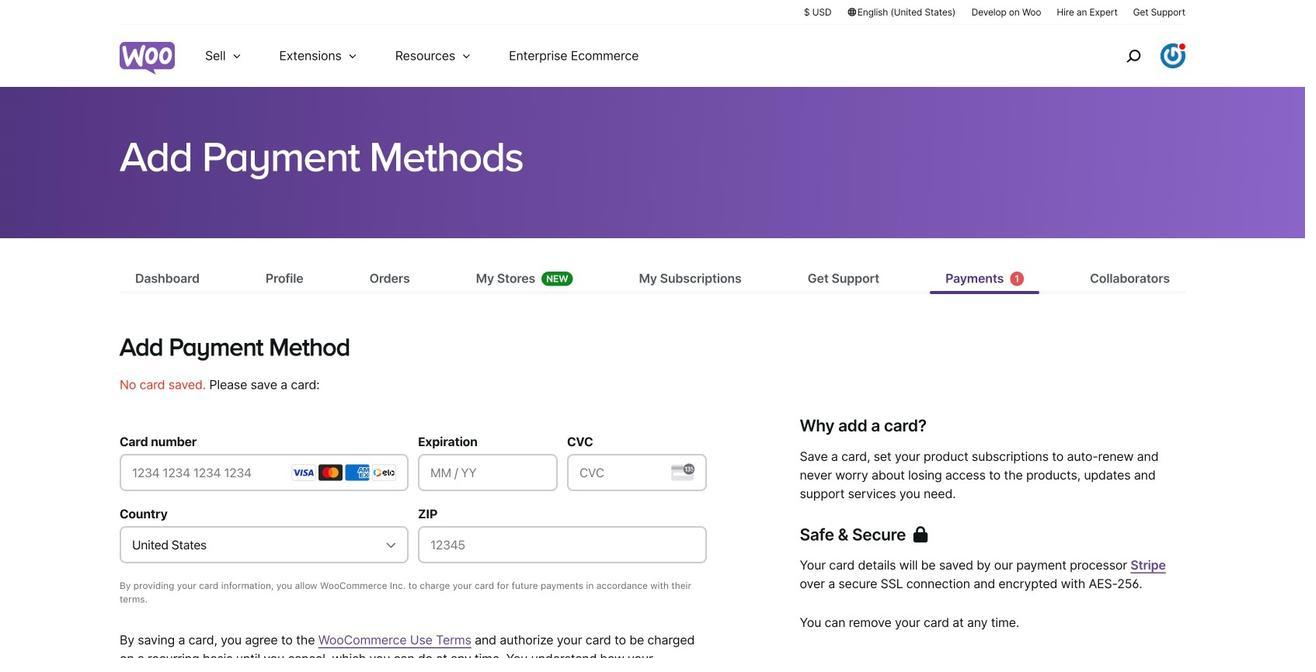 Task type: vqa. For each thing, say whether or not it's contained in the screenshot.
lock icon
yes



Task type: describe. For each thing, give the bounding box(es) containing it.
service navigation menu element
[[1093, 31, 1186, 81]]



Task type: locate. For each thing, give the bounding box(es) containing it.
open account menu image
[[1161, 44, 1186, 68]]

search image
[[1121, 44, 1146, 68]]

lock image
[[914, 527, 928, 543]]



